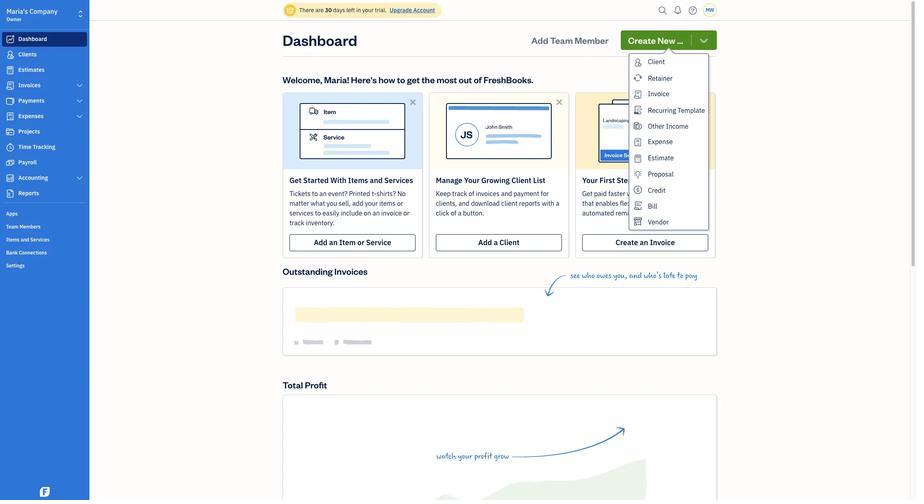 Task type: describe. For each thing, give the bounding box(es) containing it.
payments link
[[2, 94, 87, 109]]

invoice inside 'tickets to an event? printed t-shirts? no matter what you sell, add your items or services to easily include on an invoice or track inventory.'
[[381, 209, 402, 218]]

include
[[341, 209, 362, 218]]

team members
[[6, 224, 41, 230]]

with inside keep track of invoices and payment for clients, and download client reports with a click of a button.
[[542, 200, 554, 208]]

income
[[666, 122, 688, 130]]

template
[[672, 190, 698, 198]]

dismiss image for get started with items and services
[[408, 98, 418, 107]]

with inside get paid faster with an invoice template that enables flexible payment options and automated reminders—and looks great.
[[627, 190, 639, 198]]

to left get
[[397, 74, 405, 85]]

other income button
[[629, 118, 708, 134]]

client inside "button"
[[648, 58, 665, 66]]

1 vertical spatial or
[[403, 209, 409, 218]]

invoices link
[[2, 78, 87, 93]]

expenses link
[[2, 109, 87, 124]]

30
[[325, 7, 332, 14]]

payroll
[[18, 159, 37, 166]]

and up t-
[[370, 176, 383, 185]]

estimate button
[[629, 150, 708, 167]]

you,
[[613, 272, 627, 281]]

payroll link
[[2, 156, 87, 170]]

0 vertical spatial of
[[474, 74, 482, 85]]

add team member
[[531, 35, 609, 46]]

total profit
[[283, 380, 327, 391]]

trial.
[[375, 7, 387, 14]]

there are 30 days left in your trial. upgrade account
[[299, 7, 435, 14]]

1 vertical spatial invoices
[[334, 266, 368, 277]]

are
[[315, 7, 324, 14]]

add for add a client
[[478, 238, 492, 248]]

expense image
[[5, 113, 15, 121]]

connections
[[19, 250, 47, 256]]

and up button.
[[459, 200, 469, 208]]

keep track of invoices and payment for clients, and download client reports with a click of a button.
[[436, 190, 559, 218]]

template
[[678, 106, 705, 115]]

0 horizontal spatial a
[[458, 209, 462, 218]]

accounting
[[18, 174, 48, 182]]

estimates link
[[2, 63, 87, 78]]

client image
[[5, 51, 15, 59]]

how
[[379, 74, 395, 85]]

days
[[333, 7, 345, 14]]

2 vertical spatial client
[[500, 238, 520, 248]]

bank connections link
[[2, 247, 87, 259]]

new
[[658, 35, 675, 46]]

no
[[397, 190, 406, 198]]

maria's
[[7, 7, 28, 15]]

who
[[582, 272, 595, 281]]

add an item or service
[[314, 238, 391, 248]]

clients
[[18, 51, 37, 58]]

team members link
[[2, 221, 87, 233]]

estimate image
[[5, 66, 15, 74]]

sell,
[[339, 200, 351, 208]]

create for create an invoice
[[616, 238, 638, 248]]

projects
[[18, 128, 40, 135]]

time tracking
[[18, 144, 55, 151]]

there
[[299, 7, 314, 14]]

account
[[413, 7, 435, 14]]

1 vertical spatial invoice
[[650, 238, 675, 248]]

dashboard inside "link"
[[18, 35, 47, 43]]

other income
[[648, 122, 688, 130]]

2 vertical spatial your
[[458, 453, 473, 462]]

dismiss image for manage your growing client list
[[555, 98, 564, 107]]

invoice inside get paid faster with an invoice template that enables flexible payment options and automated reminders—and looks great.
[[650, 190, 670, 198]]

settings
[[6, 263, 25, 269]]

owner
[[7, 16, 21, 22]]

2 vertical spatial a
[[494, 238, 498, 248]]

notifications image
[[671, 2, 684, 18]]

retainer
[[648, 74, 673, 82]]

out
[[459, 74, 472, 85]]

services inside main element
[[30, 237, 49, 243]]

upgrade account link
[[388, 7, 435, 14]]

mw
[[706, 7, 714, 13]]

profit
[[305, 380, 327, 391]]

event?
[[328, 190, 347, 198]]

accounting link
[[2, 171, 87, 186]]

main element
[[0, 0, 110, 501]]

see who owes you, and who's late to pay
[[570, 272, 697, 281]]

expenses
[[18, 113, 44, 120]]

profit
[[474, 453, 492, 462]]

2 vertical spatial of
[[451, 209, 457, 218]]

add team member button
[[524, 30, 616, 50]]

an left item
[[329, 238, 338, 248]]

timer image
[[5, 144, 15, 152]]

in
[[356, 7, 361, 14]]

automated
[[582, 209, 614, 218]]

other
[[648, 122, 665, 130]]

0 vertical spatial services
[[384, 176, 413, 185]]

chevron large down image for accounting
[[76, 175, 83, 182]]

1 horizontal spatial dashboard
[[283, 30, 357, 50]]

chevron large down image for expenses
[[76, 113, 83, 120]]

items and services
[[6, 237, 49, 243]]

looks
[[663, 209, 679, 218]]

go to help image
[[686, 4, 699, 16]]

clients,
[[436, 200, 457, 208]]

total
[[283, 380, 303, 391]]

see
[[570, 272, 580, 281]]

items
[[379, 200, 396, 208]]

an up the what
[[319, 190, 327, 198]]

team inside button
[[550, 35, 573, 46]]

time tracking link
[[2, 140, 87, 155]]

settings link
[[2, 260, 87, 272]]

payments
[[18, 97, 45, 105]]

bank
[[6, 250, 18, 256]]

client
[[501, 200, 518, 208]]

get for get started with items and services
[[290, 176, 302, 185]]

invoices
[[476, 190, 500, 198]]

easily
[[322, 209, 339, 218]]

and up 'client'
[[501, 190, 512, 198]]

chevrondown image
[[698, 35, 710, 46]]

add for add an item or service
[[314, 238, 327, 248]]

credit
[[648, 187, 666, 195]]

an down vendor
[[640, 238, 648, 248]]

time
[[18, 144, 31, 151]]

your first step toward getting paid
[[582, 176, 703, 185]]

what
[[311, 200, 325, 208]]

recurring template
[[648, 106, 705, 115]]

great.
[[680, 209, 697, 218]]

payment image
[[5, 97, 15, 105]]

mw button
[[703, 3, 717, 17]]

left
[[346, 7, 355, 14]]



Task type: vqa. For each thing, say whether or not it's contained in the screenshot.
accessible.
no



Task type: locate. For each thing, give the bounding box(es) containing it.
create down reminders—and
[[616, 238, 638, 248]]

service
[[366, 238, 391, 248]]

chevron large down image inside expenses link
[[76, 113, 83, 120]]

invoices
[[18, 82, 41, 89], [334, 266, 368, 277]]

0 vertical spatial client
[[648, 58, 665, 66]]

and inside get paid faster with an invoice template that enables flexible payment options and automated reminders—and looks great.
[[694, 200, 705, 208]]

1 chevron large down image from the top
[[76, 98, 83, 105]]

0 horizontal spatial invoices
[[18, 82, 41, 89]]

chart image
[[5, 174, 15, 183]]

an inside get paid faster with an invoice template that enables flexible payment options and automated reminders—and looks great.
[[641, 190, 648, 198]]

pay
[[685, 272, 697, 281]]

0 horizontal spatial dashboard
[[18, 35, 47, 43]]

1 horizontal spatial items
[[348, 176, 368, 185]]

1 your from the left
[[464, 176, 480, 185]]

2 your from the left
[[582, 176, 598, 185]]

projects link
[[2, 125, 87, 139]]

create new … button
[[621, 30, 717, 50]]

track inside keep track of invoices and payment for clients, and download client reports with a click of a button.
[[452, 190, 467, 198]]

apps
[[6, 211, 18, 217]]

1 vertical spatial get
[[582, 190, 593, 198]]

team down apps
[[6, 224, 18, 230]]

0 vertical spatial team
[[550, 35, 573, 46]]

an right on
[[373, 209, 380, 218]]

team
[[550, 35, 573, 46], [6, 224, 18, 230]]

team left member
[[550, 35, 573, 46]]

grow
[[494, 453, 509, 462]]

maria!
[[324, 74, 349, 85]]

1 vertical spatial payment
[[643, 200, 669, 208]]

1 vertical spatial invoice
[[381, 209, 402, 218]]

credit button
[[629, 183, 708, 199]]

get up tickets
[[290, 176, 302, 185]]

a down keep track of invoices and payment for clients, and download client reports with a click of a button.
[[494, 238, 498, 248]]

button.
[[463, 209, 484, 218]]

that
[[582, 200, 594, 208]]

chevron large down image for payments
[[76, 98, 83, 105]]

0 vertical spatial track
[[452, 190, 467, 198]]

step
[[617, 176, 632, 185]]

0 vertical spatial get
[[290, 176, 302, 185]]

payment up reports
[[514, 190, 539, 198]]

0 vertical spatial or
[[397, 200, 403, 208]]

started
[[303, 176, 329, 185]]

invoice button
[[629, 86, 708, 102]]

watch
[[437, 453, 456, 462]]

invoice image
[[5, 82, 15, 90]]

and right you,
[[629, 272, 642, 281]]

of left invoices on the top
[[469, 190, 474, 198]]

track right keep
[[452, 190, 467, 198]]

1 vertical spatial with
[[542, 200, 554, 208]]

maria's company owner
[[7, 7, 57, 22]]

most
[[437, 74, 457, 85]]

2 horizontal spatial dismiss image
[[701, 98, 710, 107]]

enables
[[596, 200, 619, 208]]

0 horizontal spatial track
[[290, 219, 304, 227]]

owes
[[597, 272, 611, 281]]

services
[[384, 176, 413, 185], [30, 237, 49, 243]]

for
[[541, 190, 549, 198]]

outstanding invoices
[[283, 266, 368, 277]]

to down the what
[[315, 209, 321, 218]]

0 vertical spatial a
[[556, 200, 559, 208]]

1 vertical spatial of
[[469, 190, 474, 198]]

0 horizontal spatial your
[[464, 176, 480, 185]]

0 vertical spatial chevron large down image
[[76, 98, 83, 105]]

1 horizontal spatial your
[[582, 176, 598, 185]]

your
[[362, 7, 374, 14], [365, 200, 378, 208], [458, 453, 473, 462]]

2 dismiss image from the left
[[555, 98, 564, 107]]

welcome,
[[283, 74, 322, 85]]

your inside 'tickets to an event? printed t-shirts? no matter what you sell, add your items or services to easily include on an invoice or track inventory.'
[[365, 200, 378, 208]]

track down services
[[290, 219, 304, 227]]

0 vertical spatial payment
[[514, 190, 539, 198]]

client left list
[[511, 176, 531, 185]]

growing
[[481, 176, 510, 185]]

dismiss image for your first step toward getting paid
[[701, 98, 710, 107]]

track inside 'tickets to an event? printed t-shirts? no matter what you sell, add your items or services to easily include on an invoice or track inventory.'
[[290, 219, 304, 227]]

0 vertical spatial items
[[348, 176, 368, 185]]

member
[[575, 35, 609, 46]]

3 dismiss image from the left
[[701, 98, 710, 107]]

1 horizontal spatial payment
[[643, 200, 669, 208]]

a right reports
[[556, 200, 559, 208]]

bill button
[[629, 199, 708, 214]]

a
[[556, 200, 559, 208], [458, 209, 462, 218], [494, 238, 498, 248]]

bank connections
[[6, 250, 47, 256]]

inventory.
[[306, 219, 335, 227]]

0 vertical spatial create
[[628, 35, 656, 46]]

tickets to an event? printed t-shirts? no matter what you sell, add your items or services to easily include on an invoice or track inventory.
[[290, 190, 409, 227]]

0 horizontal spatial add
[[314, 238, 327, 248]]

proposal
[[648, 170, 674, 178]]

your down t-
[[365, 200, 378, 208]]

services up no
[[384, 176, 413, 185]]

items up printed at the left top of the page
[[348, 176, 368, 185]]

0 horizontal spatial team
[[6, 224, 18, 230]]

dashboard
[[283, 30, 357, 50], [18, 35, 47, 43]]

reports link
[[2, 187, 87, 201]]

retainer button
[[629, 70, 708, 86]]

1 horizontal spatial add
[[478, 238, 492, 248]]

and inside main element
[[21, 237, 29, 243]]

and down team members
[[21, 237, 29, 243]]

get for get paid faster with an invoice template that enables flexible payment options and automated reminders—and looks great.
[[582, 190, 593, 198]]

search image
[[656, 4, 669, 16]]

create for create new …
[[628, 35, 656, 46]]

to left pay
[[677, 272, 683, 281]]

1 horizontal spatial services
[[384, 176, 413, 185]]

apps link
[[2, 208, 87, 220]]

0 horizontal spatial dismiss image
[[408, 98, 418, 107]]

on
[[364, 209, 371, 218]]

your left profit
[[458, 453, 473, 462]]

members
[[20, 224, 41, 230]]

chevron large down image
[[76, 98, 83, 105], [76, 113, 83, 120], [76, 175, 83, 182]]

invoice inside button
[[648, 90, 669, 98]]

add a client
[[478, 238, 520, 248]]

welcome, maria! here's how to get the most out of freshbooks.
[[283, 74, 534, 85]]

project image
[[5, 128, 15, 136]]

3 chevron large down image from the top
[[76, 175, 83, 182]]

with down for
[[542, 200, 554, 208]]

items
[[348, 176, 368, 185], [6, 237, 19, 243]]

get up that
[[582, 190, 593, 198]]

1 vertical spatial services
[[30, 237, 49, 243]]

the
[[422, 74, 435, 85]]

1 horizontal spatial with
[[627, 190, 639, 198]]

add inside add team member button
[[531, 35, 548, 46]]

0 horizontal spatial items
[[6, 237, 19, 243]]

money image
[[5, 159, 15, 167]]

proposal button
[[629, 167, 708, 183]]

of right click
[[451, 209, 457, 218]]

client up 'retainer' at right
[[648, 58, 665, 66]]

invoices down add an item or service link
[[334, 266, 368, 277]]

with up flexible
[[627, 190, 639, 198]]

payment inside get paid faster with an invoice template that enables flexible payment options and automated reminders—and looks great.
[[643, 200, 669, 208]]

of right out
[[474, 74, 482, 85]]

chevron large down image
[[76, 83, 83, 89]]

dashboard down are
[[283, 30, 357, 50]]

1 horizontal spatial invoices
[[334, 266, 368, 277]]

click
[[436, 209, 449, 218]]

1 vertical spatial chevron large down image
[[76, 113, 83, 120]]

2 vertical spatial or
[[357, 238, 364, 248]]

0 vertical spatial invoice
[[650, 190, 670, 198]]

0 horizontal spatial get
[[290, 176, 302, 185]]

services
[[290, 209, 314, 218]]

get inside get paid faster with an invoice template that enables flexible payment options and automated reminders—and looks great.
[[582, 190, 593, 198]]

dashboard image
[[5, 35, 15, 44]]

your
[[464, 176, 480, 185], [582, 176, 598, 185]]

0 horizontal spatial with
[[542, 200, 554, 208]]

0 vertical spatial with
[[627, 190, 639, 198]]

add inside add an item or service link
[[314, 238, 327, 248]]

item
[[339, 238, 356, 248]]

2 horizontal spatial add
[[531, 35, 548, 46]]

crown image
[[286, 6, 294, 14]]

0 vertical spatial invoices
[[18, 82, 41, 89]]

invoice up "bill"
[[650, 190, 670, 198]]

add an item or service link
[[290, 235, 416, 252]]

1 vertical spatial track
[[290, 219, 304, 227]]

0 horizontal spatial services
[[30, 237, 49, 243]]

1 dismiss image from the left
[[408, 98, 418, 107]]

expense button
[[629, 134, 708, 150]]

client down 'client'
[[500, 238, 520, 248]]

manage
[[436, 176, 462, 185]]

payment inside keep track of invoices and payment for clients, and download client reports with a click of a button.
[[514, 190, 539, 198]]

invoice
[[648, 90, 669, 98], [650, 238, 675, 248]]

invoice down items at the top left of page
[[381, 209, 402, 218]]

invoice down 'retainer' at right
[[648, 90, 669, 98]]

with
[[627, 190, 639, 198], [542, 200, 554, 208]]

create left new
[[628, 35, 656, 46]]

manage your growing client list
[[436, 176, 545, 185]]

2 horizontal spatial a
[[556, 200, 559, 208]]

services up bank connections link
[[30, 237, 49, 243]]

vendor button
[[629, 214, 708, 230]]

options
[[670, 200, 692, 208]]

1 vertical spatial create
[[616, 238, 638, 248]]

faster
[[608, 190, 625, 198]]

1 horizontal spatial invoice
[[650, 190, 670, 198]]

create inside dropdown button
[[628, 35, 656, 46]]

client
[[648, 58, 665, 66], [511, 176, 531, 185], [500, 238, 520, 248]]

1 vertical spatial team
[[6, 224, 18, 230]]

1 vertical spatial items
[[6, 237, 19, 243]]

add for add team member
[[531, 35, 548, 46]]

your up invoices on the top
[[464, 176, 480, 185]]

dashboard up clients
[[18, 35, 47, 43]]

clients link
[[2, 48, 87, 62]]

an down toward
[[641, 190, 648, 198]]

tracking
[[33, 144, 55, 151]]

invoices inside main element
[[18, 82, 41, 89]]

dismiss image
[[408, 98, 418, 107], [555, 98, 564, 107], [701, 98, 710, 107]]

0 horizontal spatial payment
[[514, 190, 539, 198]]

1 vertical spatial a
[[458, 209, 462, 218]]

your right the in
[[362, 7, 374, 14]]

get paid faster with an invoice template that enables flexible payment options and automated reminders—and looks great.
[[582, 190, 705, 218]]

freshbooks image
[[38, 488, 51, 498]]

upgrade
[[390, 7, 412, 14]]

get started with items and services
[[290, 176, 413, 185]]

to
[[397, 74, 405, 85], [312, 190, 318, 198], [315, 209, 321, 218], [677, 272, 683, 281]]

report image
[[5, 190, 15, 198]]

payment down credit
[[643, 200, 669, 208]]

your up paid
[[582, 176, 598, 185]]

and up the great.
[[694, 200, 705, 208]]

1 horizontal spatial team
[[550, 35, 573, 46]]

2 chevron large down image from the top
[[76, 113, 83, 120]]

a left button.
[[458, 209, 462, 218]]

chevron large down image inside accounting link
[[76, 175, 83, 182]]

0 vertical spatial your
[[362, 7, 374, 14]]

invoices up payments
[[18, 82, 41, 89]]

1 horizontal spatial get
[[582, 190, 593, 198]]

1 horizontal spatial a
[[494, 238, 498, 248]]

get
[[407, 74, 420, 85]]

toward
[[634, 176, 659, 185]]

0 vertical spatial invoice
[[648, 90, 669, 98]]

add inside the add a client link
[[478, 238, 492, 248]]

printed
[[349, 190, 370, 198]]

1 vertical spatial client
[[511, 176, 531, 185]]

items inside main element
[[6, 237, 19, 243]]

or
[[397, 200, 403, 208], [403, 209, 409, 218], [357, 238, 364, 248]]

who's
[[644, 272, 662, 281]]

0 horizontal spatial invoice
[[381, 209, 402, 218]]

team inside "link"
[[6, 224, 18, 230]]

2 vertical spatial chevron large down image
[[76, 175, 83, 182]]

to up the what
[[312, 190, 318, 198]]

late
[[663, 272, 675, 281]]

1 horizontal spatial dismiss image
[[555, 98, 564, 107]]

1 vertical spatial your
[[365, 200, 378, 208]]

1 horizontal spatial track
[[452, 190, 467, 198]]

items up bank
[[6, 237, 19, 243]]

invoice down vendor
[[650, 238, 675, 248]]



